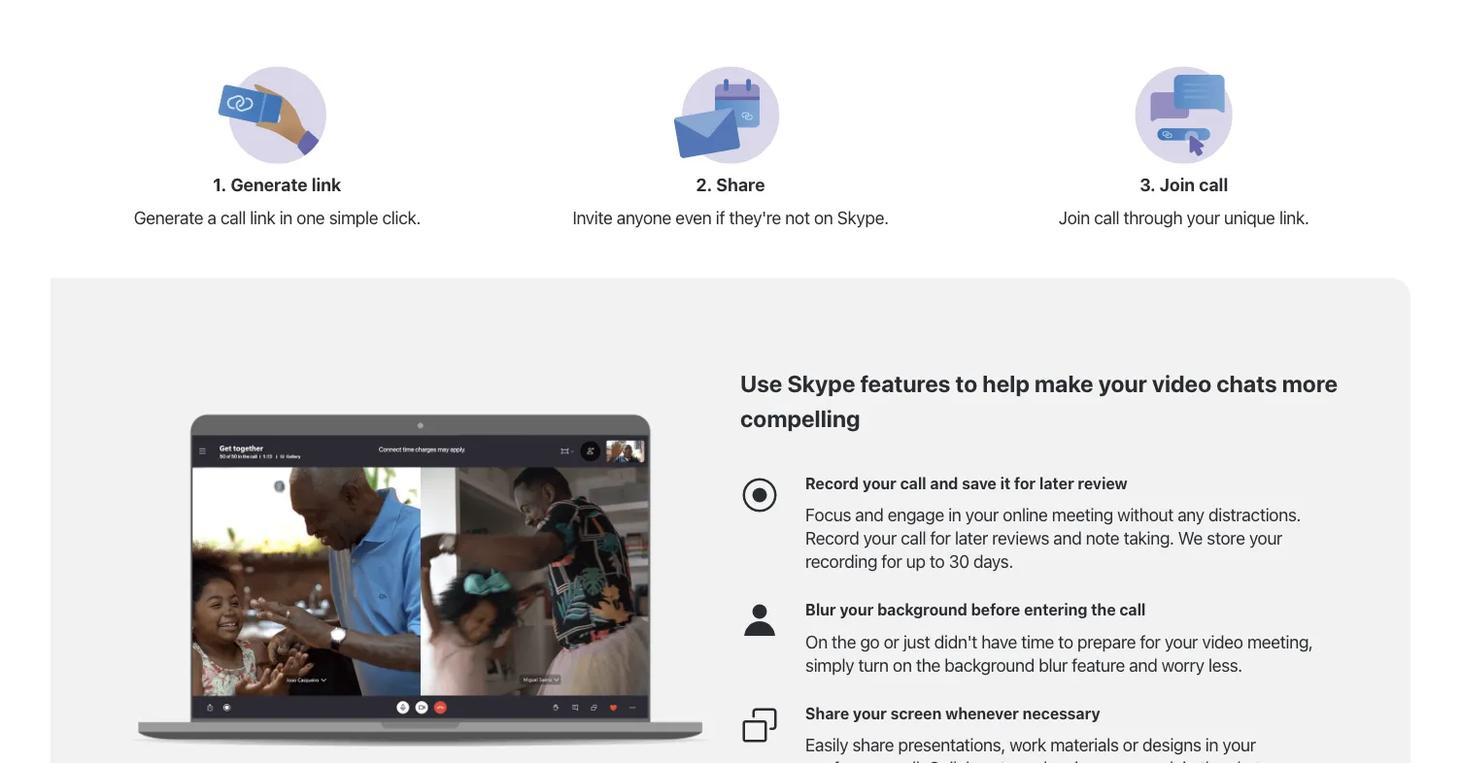 Task type: locate. For each thing, give the bounding box(es) containing it.
your
[[1187, 208, 1220, 229], [1099, 370, 1148, 397], [863, 474, 897, 493], [966, 505, 999, 525], [864, 528, 897, 549], [1250, 528, 1283, 549], [840, 601, 874, 620], [1165, 632, 1198, 653], [853, 705, 887, 723], [1223, 735, 1256, 756], [1105, 759, 1138, 764]]

share
[[717, 175, 765, 196], [806, 705, 850, 723]]

for left up
[[882, 551, 902, 572]]

and left worry
[[1130, 655, 1158, 676]]

on down 'just'
[[893, 655, 912, 676]]

for right it
[[1015, 474, 1036, 493]]

your inside on the go or just didn't have time to prepare for your video meeting, simply turn on the background blur feature and worry less.
[[1165, 632, 1198, 653]]

your up worry
[[1165, 632, 1198, 653]]

even
[[676, 208, 712, 229]]

presentations,
[[899, 735, 1006, 756]]

link up one
[[312, 175, 341, 196]]

video up less. in the right bottom of the page
[[1203, 632, 1244, 653]]

1. generate link
[[213, 175, 341, 196]]

your down the materials
[[1105, 759, 1138, 764]]

your down engage
[[864, 528, 897, 549]]

for right 'prepare'
[[1140, 632, 1161, 653]]

or left the designs at the right bottom of the page
[[1123, 735, 1139, 756]]


[[741, 706, 779, 745]]

in
[[280, 208, 293, 229], [949, 505, 962, 525], [1206, 735, 1219, 756], [1183, 759, 1196, 764]]

in down the designs at the right bottom of the page
[[1183, 759, 1196, 764]]

2 horizontal spatial to
[[1059, 632, 1074, 653]]

1 vertical spatial video
[[1203, 632, 1244, 653]]

link
[[312, 175, 341, 196], [250, 208, 275, 229]]

1 vertical spatial to
[[930, 551, 945, 572]]

share
[[853, 735, 894, 756]]

generate left a
[[134, 208, 203, 229]]

and
[[930, 474, 959, 493], [855, 505, 884, 525], [1054, 528, 1082, 549], [1130, 655, 1158, 676], [1019, 759, 1048, 764]]

0 vertical spatial link
[[312, 175, 341, 196]]

your up the chat.
[[1223, 735, 1256, 756]]

review up meeting
[[1078, 474, 1128, 493]]

your right the make
[[1099, 370, 1148, 397]]

1 vertical spatial share
[[806, 705, 850, 723]]

1.
[[213, 175, 227, 196]]

call.
[[895, 759, 924, 764]]

feature
[[1072, 655, 1125, 676]]

review down the materials
[[1052, 759, 1101, 764]]

on inside on the go or just didn't have time to prepare for your video meeting, simply turn on the background blur feature and worry less.
[[893, 655, 912, 676]]

in inside "focus and engage in your online meeting without any distractions. record your call for later reviews and note taking. we store your recording for up to 30 days."
[[949, 505, 962, 525]]

anyone
[[617, 208, 672, 229]]

on
[[814, 208, 833, 229], [893, 655, 912, 676]]

1 vertical spatial join
[[1059, 208, 1090, 229]]

1 vertical spatial record
[[806, 528, 860, 549]]

compelling
[[741, 405, 861, 432]]

more
[[1283, 370, 1338, 397]]

1 horizontal spatial work
[[1142, 759, 1179, 764]]

the left the chat.
[[1200, 759, 1225, 764]]

1 vertical spatial review
[[1052, 759, 1101, 764]]

on
[[806, 632, 828, 653]]

0 vertical spatial generate
[[231, 175, 308, 196]]

1 horizontal spatial on
[[893, 655, 912, 676]]

prepare
[[1078, 632, 1136, 653]]

call up 'prepare'
[[1120, 601, 1146, 620]]

invite
[[573, 208, 613, 229]]

record
[[806, 474, 859, 493], [806, 528, 860, 549]]

2 record from the top
[[806, 528, 860, 549]]

0 horizontal spatial share
[[717, 175, 765, 196]]

call up up
[[901, 528, 926, 549]]

0 vertical spatial on
[[814, 208, 833, 229]]

reviews
[[992, 528, 1050, 549]]

record your call and save it for later review
[[806, 474, 1128, 493]]

up
[[906, 551, 926, 572]]

your up share
[[853, 705, 887, 723]]

call left through
[[1094, 208, 1120, 229]]

0 horizontal spatial generate
[[134, 208, 203, 229]]

call up engage
[[900, 474, 927, 493]]

through
[[1124, 208, 1183, 229]]

share up invite anyone even if they're not on skype.
[[717, 175, 765, 196]]

link.
[[1280, 208, 1310, 229]]

easily share presentations, work materials or designs in your conference call. collaborate and review your work in the chat.
[[806, 735, 1266, 764]]

2 vertical spatial to
[[1059, 632, 1074, 653]]

meeting,
[[1248, 632, 1314, 653]]

to
[[956, 370, 978, 397], [930, 551, 945, 572], [1059, 632, 1074, 653]]

for
[[1015, 474, 1036, 493], [930, 528, 951, 549], [882, 551, 902, 572], [1140, 632, 1161, 653]]

or inside on the go or just didn't have time to prepare for your video meeting, simply turn on the background blur feature and worry less.
[[884, 632, 900, 653]]

on right not
[[814, 208, 833, 229]]

1 horizontal spatial share
[[806, 705, 850, 723]]

the
[[1092, 601, 1116, 620], [832, 632, 856, 653], [916, 655, 941, 676], [1200, 759, 1225, 764]]

3. join call
[[1140, 175, 1229, 196]]

2.
[[696, 175, 713, 196]]

record down focus
[[806, 528, 860, 549]]

skype.
[[837, 208, 889, 229]]

invite anyone even if they're not on skype.
[[573, 208, 889, 229]]

join call through your unique link.
[[1059, 208, 1310, 229]]

on the go or just didn't have time to prepare for your video meeting, simply turn on the background blur feature and worry less.
[[806, 632, 1314, 676]]

later up meeting
[[1040, 474, 1075, 493]]

simple
[[329, 208, 378, 229]]

1 vertical spatial link
[[250, 208, 275, 229]]

call right a
[[221, 208, 246, 229]]

0 horizontal spatial or
[[884, 632, 900, 653]]

1 horizontal spatial or
[[1123, 735, 1139, 756]]

any
[[1178, 505, 1205, 525]]

collaborate
[[929, 759, 1015, 764]]

review
[[1078, 474, 1128, 493], [1052, 759, 1101, 764]]

join
[[1160, 175, 1196, 196], [1059, 208, 1090, 229]]

1 vertical spatial generate
[[134, 208, 203, 229]]

use
[[741, 370, 783, 397]]

0 horizontal spatial later
[[955, 528, 988, 549]]

the inside "easily share presentations, work materials or designs in your conference call. collaborate and review your work in the chat."
[[1200, 759, 1225, 764]]

1 vertical spatial or
[[1123, 735, 1139, 756]]

call
[[1200, 175, 1229, 196], [221, 208, 246, 229], [1094, 208, 1120, 229], [900, 474, 927, 493], [901, 528, 926, 549], [1120, 601, 1146, 620]]

0 vertical spatial background
[[878, 601, 968, 620]]

share up easily
[[806, 705, 850, 723]]

1 vertical spatial on
[[893, 655, 912, 676]]

they're
[[729, 208, 781, 229]]

1 horizontal spatial generate
[[231, 175, 308, 196]]

1 vertical spatial background
[[945, 655, 1035, 676]]

to left the help
[[956, 370, 978, 397]]

0 horizontal spatial work
[[1010, 735, 1047, 756]]

engage
[[888, 505, 945, 525]]

join right 3. on the top of page
[[1160, 175, 1196, 196]]

to up blur
[[1059, 632, 1074, 653]]

0 vertical spatial record
[[806, 474, 859, 493]]

0 vertical spatial work
[[1010, 735, 1047, 756]]

generate up the generate a call link in one simple click.
[[231, 175, 308, 196]]

or
[[884, 632, 900, 653], [1123, 735, 1139, 756]]

1 horizontal spatial later
[[1040, 474, 1075, 493]]

1 horizontal spatial to
[[956, 370, 978, 397]]

to right up
[[930, 551, 945, 572]]

background inside on the go or just didn't have time to prepare for your video meeting, simply turn on the background blur feature and worry less.
[[945, 655, 1035, 676]]

0 vertical spatial to
[[956, 370, 978, 397]]

and down necessary
[[1019, 759, 1048, 764]]

a
[[208, 208, 216, 229]]

your down save
[[966, 505, 999, 525]]

in down the record your call and save it for later review
[[949, 505, 962, 525]]

record up focus
[[806, 474, 859, 493]]

have
[[982, 632, 1018, 653]]

later up 30
[[955, 528, 988, 549]]

work down the designs at the right bottom of the page
[[1142, 759, 1179, 764]]

later
[[1040, 474, 1075, 493], [955, 528, 988, 549]]

1 horizontal spatial join
[[1160, 175, 1196, 196]]

0 vertical spatial later
[[1040, 474, 1075, 493]]

entering
[[1024, 601, 1088, 620]]

turn
[[859, 655, 889, 676]]

0 vertical spatial or
[[884, 632, 900, 653]]

worry
[[1162, 655, 1205, 676]]

help
[[983, 370, 1030, 397]]

1 vertical spatial work
[[1142, 759, 1179, 764]]

call up join call through your unique link.
[[1200, 175, 1229, 196]]

work
[[1010, 735, 1047, 756], [1142, 759, 1179, 764]]

for up 30
[[930, 528, 951, 549]]

chat.
[[1229, 759, 1266, 764]]

video
[[1152, 370, 1212, 397], [1203, 632, 1244, 653]]

work down necessary
[[1010, 735, 1047, 756]]

generate
[[231, 175, 308, 196], [134, 208, 203, 229]]

0 vertical spatial video
[[1152, 370, 1212, 397]]

0 horizontal spatial to
[[930, 551, 945, 572]]

3.
[[1140, 175, 1156, 196]]

make
[[1035, 370, 1094, 397]]

background down have
[[945, 655, 1035, 676]]

the up 'prepare'
[[1092, 601, 1116, 620]]

background up 'just'
[[878, 601, 968, 620]]

join left through
[[1059, 208, 1090, 229]]

before
[[971, 601, 1021, 620]]

click.
[[382, 208, 421, 229]]

or right go at bottom right
[[884, 632, 900, 653]]

chats
[[1217, 370, 1278, 397]]

1 vertical spatial later
[[955, 528, 988, 549]]

link down the 1. generate link
[[250, 208, 275, 229]]

video left the chats
[[1152, 370, 1212, 397]]

and inside on the go or just didn't have time to prepare for your video meeting, simply turn on the background blur feature and worry less.
[[1130, 655, 1158, 676]]

your up go at bottom right
[[840, 601, 874, 620]]



Task type: describe. For each thing, give the bounding box(es) containing it.
0 horizontal spatial join
[[1059, 208, 1090, 229]]

0 vertical spatial join
[[1160, 175, 1196, 196]]

share your screen whenever necessary
[[806, 705, 1101, 723]]

0 vertical spatial review
[[1078, 474, 1128, 493]]

call inside "focus and engage in your online meeting without any distractions. record your call for later reviews and note taking. we store your recording for up to 30 days."
[[901, 528, 926, 549]]

necessary
[[1023, 705, 1101, 723]]

in right the designs at the right bottom of the page
[[1206, 735, 1219, 756]]

blur
[[1039, 655, 1068, 676]]

not
[[786, 208, 810, 229]]

features
[[861, 370, 951, 397]]

your down distractions.
[[1250, 528, 1283, 549]]

focus and engage in your online meeting without any distractions. record your call for later reviews and note taking. we store your recording for up to 30 days.
[[806, 505, 1301, 572]]

1 record from the top
[[806, 474, 859, 493]]

use skype features to help make your video chats more compelling
[[741, 370, 1338, 432]]

in left one
[[280, 208, 293, 229]]

recording
[[806, 551, 878, 572]]

taking.
[[1124, 528, 1175, 549]]

less.
[[1209, 655, 1243, 676]]

meeting on desktop device image
[[119, 414, 721, 747]]

skype
[[788, 370, 856, 397]]

and right focus
[[855, 505, 884, 525]]

just
[[904, 632, 931, 653]]

and down meeting
[[1054, 528, 1082, 549]]

0 horizontal spatial link
[[250, 208, 275, 229]]

if
[[716, 208, 725, 229]]

30
[[949, 551, 970, 572]]

materials
[[1051, 735, 1119, 756]]

for inside on the go or just didn't have time to prepare for your video meeting, simply turn on the background blur feature and worry less.
[[1140, 632, 1161, 653]]

blur your background before entering the call
[[806, 601, 1146, 620]]

generate a call link in one simple click.
[[134, 208, 421, 229]]

focus
[[806, 505, 851, 525]]

didn't
[[935, 632, 978, 653]]

unique
[[1225, 208, 1276, 229]]


[[741, 603, 779, 642]]

your up engage
[[863, 474, 897, 493]]

it
[[1001, 474, 1011, 493]]

save
[[962, 474, 997, 493]]

the left go at bottom right
[[832, 632, 856, 653]]

and inside "easily share presentations, work materials or designs in your conference call. collaborate and review your work in the chat."
[[1019, 759, 1048, 764]]

1 horizontal spatial link
[[312, 175, 341, 196]]

2. share
[[696, 175, 765, 196]]

screen
[[891, 705, 942, 723]]

distractions.
[[1209, 505, 1301, 525]]

record inside "focus and engage in your online meeting without any distractions. record your call for later reviews and note taking. we store your recording for up to 30 days."
[[806, 528, 860, 549]]

go
[[860, 632, 880, 653]]

store
[[1207, 528, 1246, 549]]

to inside "focus and engage in your online meeting without any distractions. record your call for later reviews and note taking. we store your recording for up to 30 days."
[[930, 551, 945, 572]]

and left save
[[930, 474, 959, 493]]

one
[[297, 208, 325, 229]]

your inside use skype features to help make your video chats more compelling
[[1099, 370, 1148, 397]]

to inside use skype features to help make your video chats more compelling
[[956, 370, 978, 397]]

simply
[[806, 655, 854, 676]]

conference
[[806, 759, 891, 764]]

whenever
[[946, 705, 1019, 723]]

designs
[[1143, 735, 1202, 756]]

days.
[[974, 551, 1014, 572]]

we
[[1179, 528, 1203, 549]]

video inside on the go or just didn't have time to prepare for your video meeting, simply turn on the background blur feature and worry less.
[[1203, 632, 1244, 653]]

without
[[1118, 505, 1174, 525]]

or inside "easily share presentations, work materials or designs in your conference call. collaborate and review your work in the chat."
[[1123, 735, 1139, 756]]

to inside on the go or just didn't have time to prepare for your video meeting, simply turn on the background blur feature and worry less.
[[1059, 632, 1074, 653]]

note
[[1086, 528, 1120, 549]]

time
[[1022, 632, 1055, 653]]

the down 'just'
[[916, 655, 941, 676]]

your down 3. join call
[[1187, 208, 1220, 229]]

meeting
[[1052, 505, 1114, 525]]

later inside "focus and engage in your online meeting without any distractions. record your call for later reviews and note taking. we store your recording for up to 30 days."
[[955, 528, 988, 549]]

video inside use skype features to help make your video chats more compelling
[[1152, 370, 1212, 397]]

0 vertical spatial share
[[717, 175, 765, 196]]

review inside "easily share presentations, work materials or designs in your conference call. collaborate and review your work in the chat."
[[1052, 759, 1101, 764]]

online
[[1003, 505, 1048, 525]]

0 horizontal spatial on
[[814, 208, 833, 229]]


[[741, 476, 779, 514]]

easily
[[806, 735, 849, 756]]

blur
[[806, 601, 836, 620]]



Task type: vqa. For each thing, say whether or not it's contained in the screenshot.


